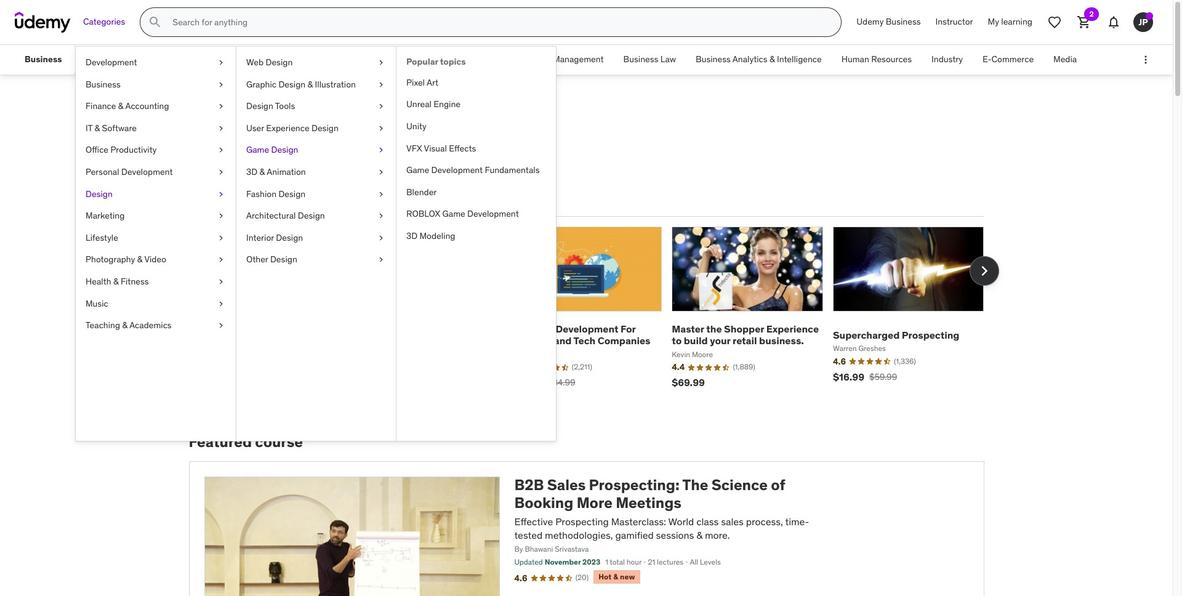 Task type: vqa. For each thing, say whether or not it's contained in the screenshot.
'Buy this course'
no



Task type: describe. For each thing, give the bounding box(es) containing it.
topics
[[440, 56, 466, 67]]

wishlist image
[[1048, 15, 1063, 30]]

fundamentals
[[485, 165, 540, 176]]

& inside "link"
[[308, 79, 313, 90]]

design link
[[76, 183, 236, 205]]

0 vertical spatial courses
[[245, 104, 325, 129]]

photography
[[86, 254, 135, 265]]

operations link
[[451, 45, 514, 75]]

srivastava
[[555, 545, 589, 554]]

business left law
[[624, 54, 659, 65]]

b2b sales prospecting: the science of booking more meetings effective prospecting masterclass: world class sales process, time- tested methodologies, gamified sessions & more. by bhawani srivastava
[[515, 476, 810, 554]]

xsmall image for design
[[216, 188, 226, 200]]

vfx visual effects link
[[397, 138, 556, 160]]

personal development
[[86, 166, 173, 177]]

media link
[[1044, 45, 1088, 75]]

design down design tools link
[[312, 122, 339, 134]]

1 management from the left
[[260, 54, 311, 65]]

xsmall image for architectural design
[[376, 210, 386, 222]]

popular
[[217, 194, 253, 207]]

xsmall image for business
[[216, 79, 226, 91]]

game design element
[[396, 47, 556, 441]]

udemy business link
[[850, 7, 929, 37]]

and
[[554, 335, 572, 347]]

business left arrow pointing to subcategory menu links icon
[[25, 54, 62, 65]]

design for graphic
[[279, 79, 306, 90]]

other
[[246, 254, 268, 265]]

teaching & academics link
[[76, 315, 236, 337]]

business law link
[[614, 45, 686, 75]]

meetings
[[616, 493, 682, 513]]

business strategy
[[372, 54, 441, 65]]

media
[[1054, 54, 1078, 65]]

web design link
[[237, 52, 396, 74]]

updated
[[515, 558, 543, 567]]

design for fashion
[[279, 188, 306, 199]]

pixel art
[[407, 77, 439, 88]]

4.6
[[515, 573, 528, 584]]

development for personal development
[[121, 166, 173, 177]]

Search for anything text field
[[170, 12, 827, 33]]

visual
[[424, 143, 447, 154]]

e-
[[983, 54, 992, 65]]

lifestyle link
[[76, 227, 236, 249]]

3d for 3d modeling
[[407, 230, 418, 241]]

3d modeling
[[407, 230, 456, 241]]

human resources link
[[832, 45, 922, 75]]

xsmall image for personal development
[[216, 166, 226, 178]]

my learning
[[989, 16, 1033, 27]]

teaching
[[86, 320, 120, 331]]

architectural
[[246, 210, 296, 221]]

xsmall image for lifestyle
[[216, 232, 226, 244]]

2
[[1090, 9, 1095, 18]]

music
[[86, 298, 108, 309]]

notifications image
[[1107, 15, 1122, 30]]

& inside "b2b sales prospecting: the science of booking more meetings effective prospecting masterclass: world class sales process, time- tested methodologies, gamified sessions & more. by bhawani srivastava"
[[697, 529, 703, 542]]

modeling
[[420, 230, 456, 241]]

other design link
[[237, 249, 396, 271]]

get
[[268, 157, 291, 176]]

sessions
[[656, 529, 695, 542]]

shopping cart with 2 items image
[[1078, 15, 1092, 30]]

& for 3d & animation
[[260, 166, 265, 177]]

game design link
[[237, 139, 396, 161]]

pixel
[[407, 77, 425, 88]]

web design
[[246, 57, 293, 68]]

hot & new
[[599, 572, 636, 582]]

project
[[523, 54, 551, 65]]

design down personal
[[86, 188, 113, 199]]

& for it & software
[[95, 122, 100, 134]]

business right the udemy
[[886, 16, 921, 27]]

xsmall image for 3d & animation
[[376, 166, 386, 178]]

design for web
[[266, 57, 293, 68]]

xsmall image for finance & accounting
[[216, 101, 226, 113]]

xsmall image for office productivity
[[216, 144, 226, 156]]

all levels
[[690, 558, 721, 567]]

course
[[255, 433, 303, 452]]

business law
[[624, 54, 677, 65]]

of
[[772, 476, 786, 495]]

popular
[[407, 56, 438, 67]]

game design
[[246, 144, 298, 155]]

finance & accounting
[[86, 101, 169, 112]]

xsmall image for web design
[[376, 57, 386, 69]]

photography & video
[[86, 254, 166, 265]]

roblox game development link
[[397, 204, 556, 225]]

operations
[[461, 54, 504, 65]]

udemy
[[857, 16, 884, 27]]

xsmall image for game design
[[376, 144, 386, 156]]

fashion design
[[246, 188, 306, 199]]

interior design link
[[237, 227, 396, 249]]

business development for startups and tech companies
[[511, 323, 651, 347]]

office productivity link
[[76, 139, 236, 161]]

jp
[[1139, 16, 1149, 27]]

gamified
[[616, 529, 654, 542]]

most
[[191, 194, 215, 207]]

& for hot & new
[[614, 572, 619, 582]]

design for game
[[271, 144, 298, 155]]

xsmall image for photography & video
[[216, 254, 226, 266]]

game for game design
[[246, 144, 269, 155]]

graphic design & illustration
[[246, 79, 356, 90]]

bhawani
[[525, 545, 553, 554]]

updated november 2023
[[515, 558, 601, 567]]

trending button
[[266, 186, 312, 216]]

design for other
[[270, 254, 297, 265]]

started
[[323, 157, 374, 176]]

class
[[697, 515, 719, 528]]

unreal engine link
[[397, 94, 556, 116]]

next image
[[975, 261, 995, 281]]

0 horizontal spatial business link
[[15, 45, 72, 75]]

world
[[669, 515, 695, 528]]

marketing link
[[76, 205, 236, 227]]

business analytics & intelligence
[[696, 54, 822, 65]]



Task type: locate. For each thing, give the bounding box(es) containing it.
booking
[[515, 493, 574, 513]]

0 horizontal spatial sales
[[189, 104, 241, 129]]

business left analytics
[[696, 54, 731, 65]]

& down class
[[697, 529, 703, 542]]

3d down "roblox"
[[407, 230, 418, 241]]

sales courses
[[189, 104, 325, 129]]

productivity
[[111, 144, 157, 155]]

companies
[[598, 335, 651, 347]]

xsmall image for user experience design
[[376, 122, 386, 135]]

office
[[86, 144, 108, 155]]

xsmall image
[[376, 57, 386, 69], [216, 79, 226, 91], [376, 79, 386, 91], [216, 101, 226, 113], [376, 101, 386, 113], [216, 144, 226, 156], [376, 144, 386, 156], [376, 166, 386, 178], [216, 188, 226, 200], [376, 188, 386, 200], [216, 232, 226, 244], [216, 254, 226, 266], [216, 276, 226, 288], [216, 320, 226, 332]]

1 vertical spatial courses
[[189, 157, 246, 176]]

xsmall image inside other design link
[[376, 254, 386, 266]]

& right it
[[95, 122, 100, 134]]

shopper
[[725, 323, 765, 335]]

experience inside master the shopper experience to build your retail business.
[[767, 323, 819, 335]]

management link
[[250, 45, 321, 75]]

& for teaching & academics
[[122, 320, 128, 331]]

xsmall image inside marketing "link"
[[216, 210, 226, 222]]

development
[[86, 57, 137, 68], [432, 165, 483, 176], [121, 166, 173, 177], [468, 208, 519, 220], [556, 323, 619, 335]]

development inside business development for startups and tech companies
[[556, 323, 619, 335]]

xsmall image inside business link
[[216, 79, 226, 91]]

xsmall image inside photography & video link
[[216, 254, 226, 266]]

music link
[[76, 293, 236, 315]]

xsmall image inside graphic design & illustration "link"
[[376, 79, 386, 91]]

xsmall image for fashion design
[[376, 188, 386, 200]]

3d inside game design element
[[407, 230, 418, 241]]

design down architectural design
[[276, 232, 303, 243]]

industry
[[932, 54, 964, 65]]

project management
[[523, 54, 604, 65]]

user
[[246, 122, 264, 134]]

udemy image
[[15, 12, 71, 33]]

business development for startups and tech companies link
[[511, 323, 651, 347]]

lectures
[[657, 558, 684, 567]]

instructor
[[936, 16, 974, 27]]

21 lectures
[[648, 558, 684, 567]]

architectural design
[[246, 210, 325, 221]]

xsmall image inside the development link
[[216, 57, 226, 69]]

design down interior design
[[270, 254, 297, 265]]

human resources
[[842, 54, 913, 65]]

xsmall image inside teaching & academics link
[[216, 320, 226, 332]]

3d up fashion
[[246, 166, 258, 177]]

e-commerce
[[983, 54, 1034, 65]]

it
[[86, 122, 93, 134]]

& right health
[[113, 276, 119, 287]]

& down web design link
[[308, 79, 313, 90]]

21
[[648, 558, 656, 567]]

more.
[[705, 529, 730, 542]]

experience down the "tools"
[[266, 122, 310, 134]]

xsmall image inside it & software 'link'
[[216, 122, 226, 135]]

courses
[[245, 104, 325, 129], [189, 157, 246, 176]]

development link
[[76, 52, 236, 74]]

industry link
[[922, 45, 973, 75]]

xsmall image for development
[[216, 57, 226, 69]]

1 vertical spatial to
[[672, 335, 682, 347]]

fashion design link
[[237, 183, 396, 205]]

0 horizontal spatial game
[[246, 144, 269, 155]]

0 horizontal spatial prospecting
[[556, 515, 609, 528]]

analytics
[[733, 54, 768, 65]]

xsmall image inside design tools link
[[376, 101, 386, 113]]

xsmall image inside personal development link
[[216, 166, 226, 178]]

hour
[[627, 558, 642, 567]]

0 horizontal spatial experience
[[266, 122, 310, 134]]

prospecting inside "b2b sales prospecting: the science of booking more meetings effective prospecting masterclass: world class sales process, time- tested methodologies, gamified sessions & more. by bhawani srivastava"
[[556, 515, 609, 528]]

business up finance on the top of page
[[86, 79, 121, 90]]

sales
[[722, 515, 744, 528]]

xsmall image inside fashion design link
[[376, 188, 386, 200]]

roblox game development
[[407, 208, 519, 220]]

xsmall image for interior design
[[376, 232, 386, 244]]

1 vertical spatial sales
[[548, 476, 586, 495]]

development inside the game development fundamentals link
[[432, 165, 483, 176]]

xsmall image inside lifestyle link
[[216, 232, 226, 244]]

1 vertical spatial 3d
[[407, 230, 418, 241]]

0 horizontal spatial management
[[260, 54, 311, 65]]

xsmall image for it & software
[[216, 122, 226, 135]]

& inside 'link'
[[95, 122, 100, 134]]

xsmall image for teaching & academics
[[216, 320, 226, 332]]

entrepreneurship
[[93, 54, 160, 65]]

& right analytics
[[770, 54, 775, 65]]

all
[[690, 558, 699, 567]]

2 horizontal spatial game
[[443, 208, 466, 220]]

it & software
[[86, 122, 137, 134]]

1 horizontal spatial prospecting
[[903, 329, 960, 341]]

health
[[86, 276, 111, 287]]

xsmall image for graphic design & illustration
[[376, 79, 386, 91]]

1 horizontal spatial sales
[[548, 476, 586, 495]]

web
[[246, 57, 264, 68]]

design down graphic
[[246, 101, 273, 112]]

& right "hot"
[[614, 572, 619, 582]]

november
[[545, 558, 581, 567]]

development inside personal development link
[[121, 166, 173, 177]]

graphic design & illustration link
[[237, 74, 396, 96]]

human
[[842, 54, 870, 65]]

design up courses to get you started
[[271, 144, 298, 155]]

total
[[610, 558, 625, 567]]

photography & video link
[[76, 249, 236, 271]]

sales right b2b
[[548, 476, 586, 495]]

finance & accounting link
[[76, 96, 236, 118]]

0 vertical spatial prospecting
[[903, 329, 960, 341]]

the
[[683, 476, 709, 495]]

business link up accounting at the top left of page
[[76, 74, 236, 96]]

0 vertical spatial game
[[246, 144, 269, 155]]

to left build
[[672, 335, 682, 347]]

1 vertical spatial experience
[[767, 323, 819, 335]]

design tools link
[[237, 96, 396, 118]]

& for photography & video
[[137, 254, 143, 265]]

the
[[707, 323, 722, 335]]

1 vertical spatial game
[[407, 165, 430, 176]]

business link down udemy image at top
[[15, 45, 72, 75]]

1 horizontal spatial experience
[[767, 323, 819, 335]]

development inside the roblox game development link
[[468, 208, 519, 220]]

resources
[[872, 54, 913, 65]]

science
[[712, 476, 768, 495]]

design right web
[[266, 57, 293, 68]]

xsmall image for music
[[216, 298, 226, 310]]

0 horizontal spatial to
[[250, 157, 264, 176]]

xsmall image inside office productivity link
[[216, 144, 226, 156]]

1 vertical spatial prospecting
[[556, 515, 609, 528]]

xsmall image
[[216, 57, 226, 69], [216, 122, 226, 135], [376, 122, 386, 135], [216, 166, 226, 178], [216, 210, 226, 222], [376, 210, 386, 222], [376, 232, 386, 244], [376, 254, 386, 266], [216, 298, 226, 310]]

xsmall image inside architectural design link
[[376, 210, 386, 222]]

unreal
[[407, 99, 432, 110]]

law
[[661, 54, 677, 65]]

management up graphic design & illustration
[[260, 54, 311, 65]]

arrow pointing to subcategory menu links image
[[72, 45, 83, 75]]

levels
[[700, 558, 721, 567]]

xsmall image for marketing
[[216, 210, 226, 222]]

business left the and
[[511, 323, 554, 335]]

3d modeling link
[[397, 225, 556, 247]]

trending
[[268, 194, 310, 207]]

& right teaching
[[122, 320, 128, 331]]

submit search image
[[148, 15, 163, 30]]

xsmall image inside web design link
[[376, 57, 386, 69]]

video
[[144, 254, 166, 265]]

0 horizontal spatial 3d
[[246, 166, 258, 177]]

& for finance & accounting
[[118, 101, 123, 112]]

design down animation at the left top
[[279, 188, 306, 199]]

roblox
[[407, 208, 441, 220]]

xsmall image inside finance & accounting link
[[216, 101, 226, 113]]

user experience design link
[[237, 118, 396, 139]]

xsmall image for design tools
[[376, 101, 386, 113]]

process,
[[747, 515, 784, 528]]

other design
[[246, 254, 297, 265]]

to left 'get'
[[250, 157, 264, 176]]

more subcategory menu links image
[[1140, 54, 1153, 66]]

business strategy link
[[362, 45, 451, 75]]

prospecting inside carousel element
[[903, 329, 960, 341]]

game for game development fundamentals
[[407, 165, 430, 176]]

blender link
[[397, 182, 556, 204]]

xsmall image for other design
[[376, 254, 386, 266]]

personal development link
[[76, 161, 236, 183]]

0 vertical spatial sales
[[189, 104, 241, 129]]

development for game development fundamentals
[[432, 165, 483, 176]]

design inside "link"
[[279, 79, 306, 90]]

(20)
[[576, 573, 589, 582]]

business inside business development for startups and tech companies
[[511, 323, 554, 335]]

design up the "tools"
[[279, 79, 306, 90]]

your
[[710, 335, 731, 347]]

jp link
[[1129, 7, 1159, 37]]

pixel art link
[[397, 72, 556, 94]]

experience right shopper
[[767, 323, 819, 335]]

tools
[[275, 101, 295, 112]]

management right project
[[553, 54, 604, 65]]

game down the vfx
[[407, 165, 430, 176]]

effects
[[449, 143, 476, 154]]

1 horizontal spatial to
[[672, 335, 682, 347]]

design down fashion design link
[[298, 210, 325, 221]]

you have alerts image
[[1147, 12, 1154, 20]]

xsmall image inside health & fitness link
[[216, 276, 226, 288]]

1 horizontal spatial 3d
[[407, 230, 418, 241]]

business left popular
[[372, 54, 407, 65]]

3d for 3d & animation
[[246, 166, 258, 177]]

sales inside "b2b sales prospecting: the science of booking more meetings effective prospecting masterclass: world class sales process, time- tested methodologies, gamified sessions & more. by bhawani srivastava"
[[548, 476, 586, 495]]

featured
[[189, 433, 252, 452]]

tested
[[515, 529, 543, 542]]

2023
[[583, 558, 601, 567]]

design for interior
[[276, 232, 303, 243]]

1 horizontal spatial management
[[553, 54, 604, 65]]

1 horizontal spatial game
[[407, 165, 430, 176]]

& left the video
[[137, 254, 143, 265]]

fitness
[[121, 276, 149, 287]]

you
[[294, 157, 320, 176]]

0 vertical spatial 3d
[[246, 166, 258, 177]]

0 vertical spatial experience
[[266, 122, 310, 134]]

my learning link
[[981, 7, 1041, 37]]

game
[[246, 144, 269, 155], [407, 165, 430, 176], [443, 208, 466, 220]]

2 management from the left
[[553, 54, 604, 65]]

game down user at the top left
[[246, 144, 269, 155]]

unity
[[407, 121, 427, 132]]

xsmall image inside 3d & animation link
[[376, 166, 386, 178]]

supercharged prospecting
[[834, 329, 960, 341]]

xsmall image inside the design link
[[216, 188, 226, 200]]

2 vertical spatial game
[[443, 208, 466, 220]]

xsmall image for health & fitness
[[216, 276, 226, 288]]

xsmall image inside interior design link
[[376, 232, 386, 244]]

development for business development for startups and tech companies
[[556, 323, 619, 335]]

hot
[[599, 572, 612, 582]]

blender
[[407, 187, 437, 198]]

carousel element
[[189, 227, 1000, 404]]

& for health & fitness
[[113, 276, 119, 287]]

game up modeling
[[443, 208, 466, 220]]

udemy business
[[857, 16, 921, 27]]

xsmall image inside music link
[[216, 298, 226, 310]]

0 vertical spatial to
[[250, 157, 264, 176]]

1 horizontal spatial business link
[[76, 74, 236, 96]]

& left 'get'
[[260, 166, 265, 177]]

xsmall image inside "user experience design" link
[[376, 122, 386, 135]]

design for architectural
[[298, 210, 325, 221]]

& right finance on the top of page
[[118, 101, 123, 112]]

most popular
[[191, 194, 253, 207]]

time-
[[786, 515, 810, 528]]

to inside master the shopper experience to build your retail business.
[[672, 335, 682, 347]]

xsmall image inside game design link
[[376, 144, 386, 156]]

sales left user at the top left
[[189, 104, 241, 129]]



